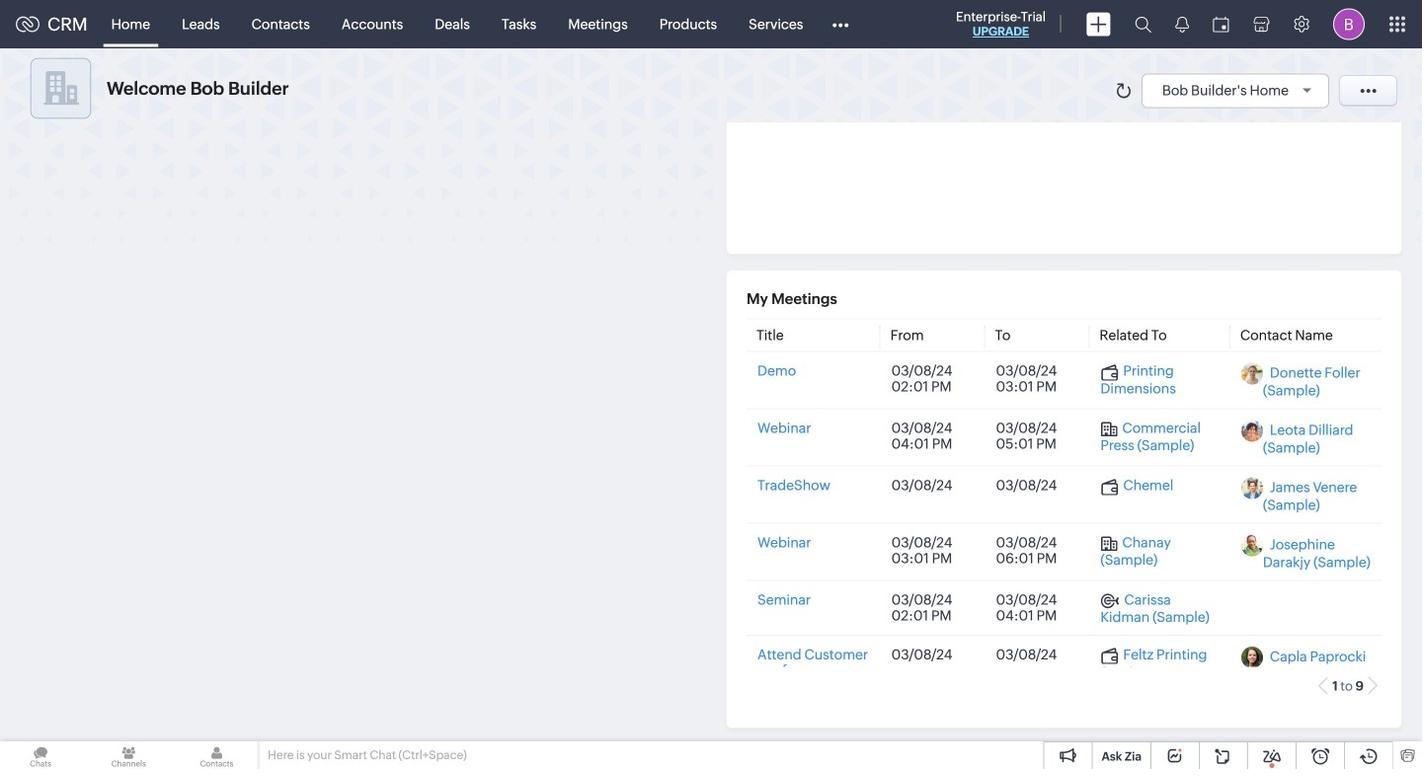 Task type: vqa. For each thing, say whether or not it's contained in the screenshot.
Contacts image
yes



Task type: describe. For each thing, give the bounding box(es) containing it.
search element
[[1123, 0, 1164, 48]]

Other Modules field
[[819, 8, 862, 40]]

create menu image
[[1087, 12, 1112, 36]]

search image
[[1135, 16, 1152, 33]]

chats image
[[0, 742, 81, 770]]

profile element
[[1322, 0, 1377, 48]]



Task type: locate. For each thing, give the bounding box(es) containing it.
signals image
[[1176, 16, 1190, 33]]

calendar image
[[1213, 16, 1230, 32]]

create menu element
[[1075, 0, 1123, 48]]

signals element
[[1164, 0, 1202, 48]]

contacts image
[[176, 742, 257, 770]]

logo image
[[16, 16, 40, 32]]

channels image
[[88, 742, 169, 770]]

profile image
[[1334, 8, 1366, 40]]



